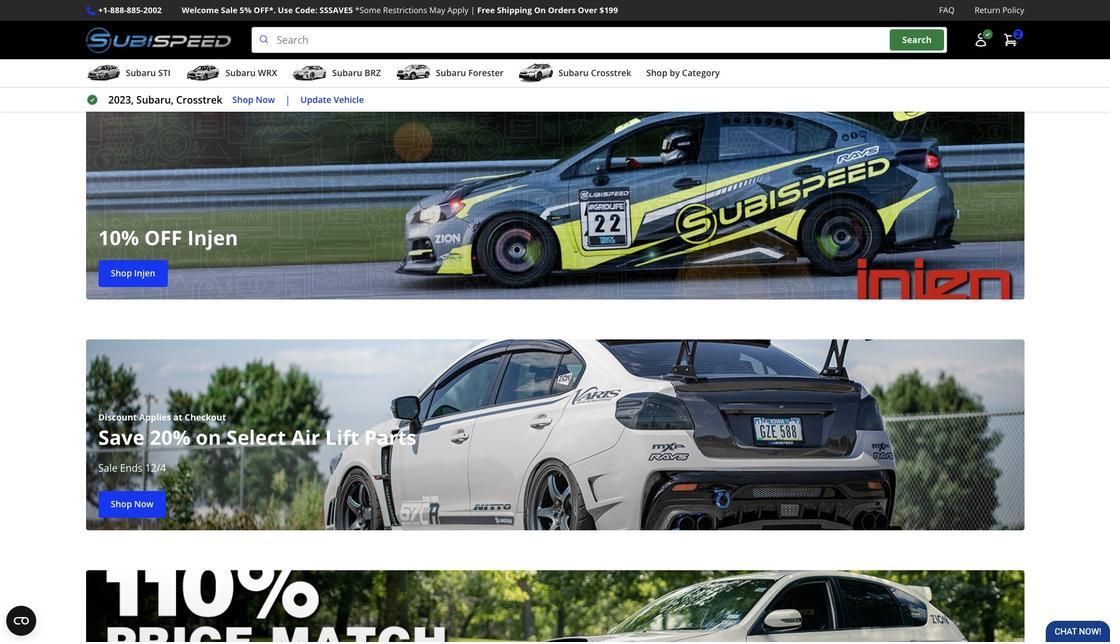 Task type: describe. For each thing, give the bounding box(es) containing it.
parts
[[364, 424, 417, 451]]

shop for shop now link to the middle
[[232, 93, 254, 105]]

welcome sale 5% off*. use code: sssave5
[[182, 4, 353, 16]]

brz
[[365, 67, 381, 79]]

update vehicle button
[[301, 93, 364, 107]]

subaru for subaru wrx
[[226, 67, 256, 79]]

subaru brz button
[[292, 62, 381, 87]]

restrictions
[[383, 4, 427, 16]]

return
[[975, 4, 1001, 16]]

free
[[477, 4, 495, 16]]

2 vertical spatial shop now
[[111, 498, 154, 510]]

5%
[[240, 4, 252, 16]]

+1-888-885-2002
[[98, 4, 162, 16]]

shop injen link
[[98, 261, 168, 287]]

2002
[[143, 4, 162, 16]]

subaru forester
[[436, 67, 504, 79]]

1 vertical spatial crosstrek
[[176, 93, 222, 107]]

faq link
[[939, 4, 955, 17]]

shop for shop injen link
[[111, 267, 132, 279]]

may
[[430, 4, 445, 16]]

12/4
[[145, 462, 166, 475]]

wrx
[[258, 67, 277, 79]]

subaru wrx button
[[186, 62, 277, 87]]

subaru,
[[136, 93, 174, 107]]

apply
[[448, 4, 469, 16]]

checkout
[[185, 411, 226, 423]]

search button
[[890, 30, 945, 50]]

open widget image
[[6, 606, 36, 636]]

1 horizontal spatial |
[[471, 4, 475, 16]]

a subaru sti thumbnail image image
[[86, 64, 121, 82]]

shop injen
[[111, 267, 155, 279]]

subaru crosstrek button
[[519, 62, 632, 87]]

10% off injen
[[98, 224, 238, 251]]

policy
[[1003, 4, 1025, 16]]

on
[[196, 424, 221, 451]]

subaru for subaru sti
[[126, 67, 156, 79]]

a subaru forester thumbnail image image
[[396, 64, 431, 82]]

forester
[[468, 67, 504, 79]]

ends
[[120, 462, 143, 475]]

2 button
[[997, 28, 1025, 53]]

off
[[144, 224, 182, 251]]

subaru for subaru crosstrek
[[559, 67, 589, 79]]

shop by category
[[647, 67, 720, 79]]

888-
[[110, 4, 127, 16]]

2
[[1016, 28, 1021, 40]]

885-
[[127, 4, 143, 16]]

1 vertical spatial shop now link
[[232, 93, 275, 107]]

+1-
[[98, 4, 110, 16]]

faq
[[939, 4, 955, 16]]

subaru crosstrek
[[559, 67, 632, 79]]



Task type: vqa. For each thing, say whether or not it's contained in the screenshot.
Personal within the in the 12 months prior to the date of this policy, we may have disclosed each of the categories of personal information identified above to the following categories of entities:
no



Task type: locate. For each thing, give the bounding box(es) containing it.
10%
[[98, 224, 139, 251]]

*some restrictions may apply | free shipping on orders over $199
[[355, 4, 618, 16]]

discount
[[98, 411, 137, 423]]

subaru left forester
[[436, 67, 466, 79]]

$199
[[600, 4, 618, 16]]

2 subaru from the left
[[226, 67, 256, 79]]

injen right off on the top of the page
[[187, 224, 238, 251]]

subaru left wrx
[[226, 67, 256, 79]]

0 vertical spatial crosstrek
[[591, 67, 632, 79]]

update
[[301, 93, 332, 105]]

shop down 888-
[[111, 36, 132, 48]]

1 vertical spatial injen
[[134, 267, 155, 279]]

crosstrek down search input field
[[591, 67, 632, 79]]

subaru for subaru forester
[[436, 67, 466, 79]]

discount applies at checkout save 20% on select air lift parts
[[98, 411, 417, 451]]

2023,
[[108, 93, 134, 107]]

4 subaru from the left
[[436, 67, 466, 79]]

20%
[[150, 424, 191, 451]]

sssave5
[[320, 4, 353, 16]]

search
[[903, 34, 932, 46]]

subaru forester button
[[396, 62, 504, 87]]

shop for shop now link to the top
[[111, 36, 132, 48]]

shop down "ends"
[[111, 498, 132, 510]]

0 vertical spatial now
[[134, 36, 154, 48]]

now up subaru sti
[[134, 36, 154, 48]]

1 horizontal spatial crosstrek
[[591, 67, 632, 79]]

2 vertical spatial shop now link
[[98, 492, 166, 518]]

0 horizontal spatial injen
[[134, 267, 155, 279]]

injen
[[187, 224, 238, 251], [134, 267, 155, 279]]

shipping
[[497, 4, 532, 16]]

shop down 10%
[[111, 267, 132, 279]]

1 vertical spatial sale
[[98, 462, 117, 475]]

|
[[471, 4, 475, 16], [285, 93, 291, 107]]

code:
[[295, 4, 318, 16]]

1 horizontal spatial sale
[[221, 4, 238, 16]]

0 horizontal spatial |
[[285, 93, 291, 107]]

crosstrek
[[591, 67, 632, 79], [176, 93, 222, 107]]

2 vertical spatial now
[[134, 498, 154, 510]]

crosstrek inside dropdown button
[[591, 67, 632, 79]]

shop now down sale ends 12/4
[[111, 498, 154, 510]]

shop now link down sale ends 12/4
[[98, 492, 166, 518]]

subispeed logo image
[[86, 27, 231, 53]]

shop inside dropdown button
[[647, 67, 668, 79]]

2023, subaru, crosstrek
[[108, 93, 222, 107]]

now down sale ends 12/4
[[134, 498, 154, 510]]

on
[[534, 4, 546, 16]]

1 subaru from the left
[[126, 67, 156, 79]]

welcome
[[182, 4, 219, 16]]

search input field
[[251, 27, 947, 53]]

subaru right a subaru crosstrek thumbnail image
[[559, 67, 589, 79]]

a subaru wrx thumbnail image image
[[186, 64, 221, 82]]

shop now link
[[98, 30, 166, 56], [232, 93, 275, 107], [98, 492, 166, 518]]

by
[[670, 67, 680, 79]]

off*.
[[254, 4, 276, 16]]

*some
[[355, 4, 381, 16]]

0 vertical spatial shop now link
[[98, 30, 166, 56]]

shop for the bottommost shop now link
[[111, 498, 132, 510]]

5 subaru from the left
[[559, 67, 589, 79]]

update vehicle
[[301, 93, 364, 105]]

category
[[682, 67, 720, 79]]

sale ends 12/4
[[98, 462, 166, 475]]

3 subaru from the left
[[332, 67, 362, 79]]

shop now down +1-888-885-2002 link at the left top of page
[[111, 36, 154, 48]]

0 vertical spatial injen
[[187, 224, 238, 251]]

now
[[134, 36, 154, 48], [256, 93, 275, 105], [134, 498, 154, 510]]

button image
[[974, 33, 989, 48]]

0 horizontal spatial sale
[[98, 462, 117, 475]]

+1-888-885-2002 link
[[98, 4, 162, 17]]

vehicle
[[334, 93, 364, 105]]

subaru
[[126, 67, 156, 79], [226, 67, 256, 79], [332, 67, 362, 79], [436, 67, 466, 79], [559, 67, 589, 79]]

0 horizontal spatial crosstrek
[[176, 93, 222, 107]]

1 vertical spatial |
[[285, 93, 291, 107]]

injen down off on the top of the page
[[134, 267, 155, 279]]

sale left '5%'
[[221, 4, 238, 16]]

at
[[173, 411, 183, 423]]

now for shop now link to the top
[[134, 36, 154, 48]]

subaru wrx
[[226, 67, 277, 79]]

applies
[[139, 411, 171, 423]]

now for shop now link to the middle
[[256, 93, 275, 105]]

air
[[291, 424, 320, 451]]

orders
[[548, 4, 576, 16]]

shop
[[111, 36, 132, 48], [647, 67, 668, 79], [232, 93, 254, 105], [111, 267, 132, 279], [111, 498, 132, 510]]

| left update
[[285, 93, 291, 107]]

shop now
[[111, 36, 154, 48], [232, 93, 275, 105], [111, 498, 154, 510]]

| left free
[[471, 4, 475, 16]]

1 horizontal spatial injen
[[187, 224, 238, 251]]

subaru left brz
[[332, 67, 362, 79]]

a subaru brz thumbnail image image
[[292, 64, 327, 82]]

shop now link down subaru wrx
[[232, 93, 275, 107]]

save
[[98, 424, 145, 451]]

select
[[226, 424, 286, 451]]

0 vertical spatial shop now
[[111, 36, 154, 48]]

return policy
[[975, 4, 1025, 16]]

subaru for subaru brz
[[332, 67, 362, 79]]

shop by category button
[[647, 62, 720, 87]]

sale left "ends"
[[98, 462, 117, 475]]

lift
[[325, 424, 359, 451]]

use
[[278, 4, 293, 16]]

crosstrek down a subaru wrx thumbnail image in the left top of the page
[[176, 93, 222, 107]]

subaru left sti
[[126, 67, 156, 79]]

shop down subaru wrx dropdown button
[[232, 93, 254, 105]]

shop now link up 'subaru sti' dropdown button
[[98, 30, 166, 56]]

sale
[[221, 4, 238, 16], [98, 462, 117, 475]]

now for the bottommost shop now link
[[134, 498, 154, 510]]

now down wrx
[[256, 93, 275, 105]]

1 vertical spatial shop now
[[232, 93, 275, 105]]

subaru inside dropdown button
[[559, 67, 589, 79]]

a subaru crosstrek thumbnail image image
[[519, 64, 554, 82]]

shop left by
[[647, 67, 668, 79]]

sti
[[158, 67, 171, 79]]

subaru sti button
[[86, 62, 171, 87]]

0 vertical spatial |
[[471, 4, 475, 16]]

subaru brz
[[332, 67, 381, 79]]

over
[[578, 4, 598, 16]]

1 vertical spatial now
[[256, 93, 275, 105]]

0 vertical spatial sale
[[221, 4, 238, 16]]

shop now down subaru wrx
[[232, 93, 275, 105]]

subaru sti
[[126, 67, 171, 79]]

return policy link
[[975, 4, 1025, 17]]



